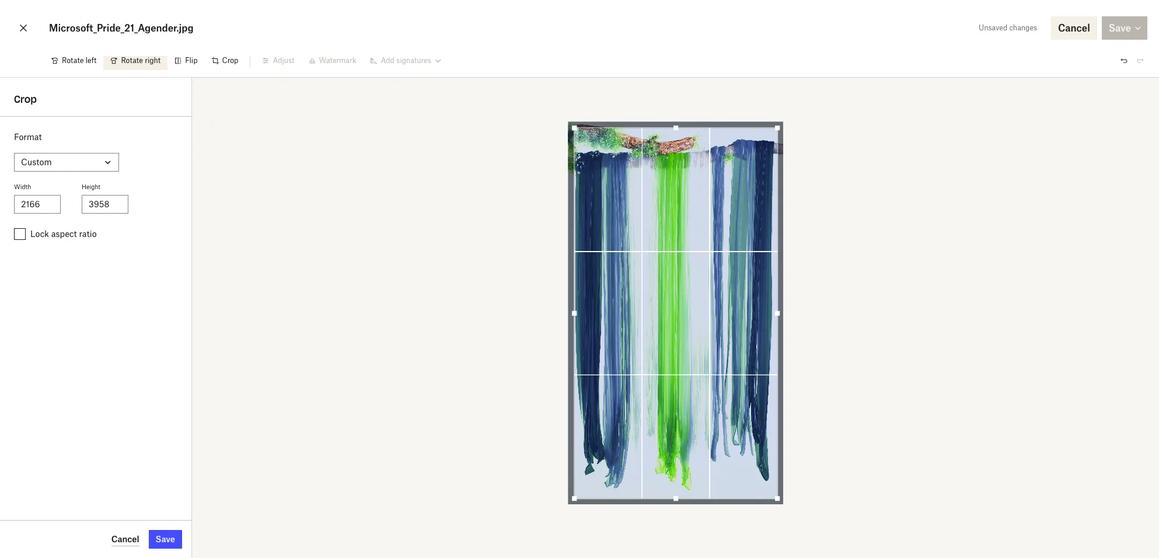 Task type: describe. For each thing, give the bounding box(es) containing it.
1 horizontal spatial cancel button
[[1051, 16, 1097, 40]]

unsaved
[[979, 23, 1008, 32]]

right
[[145, 56, 161, 65]]

rotate right
[[121, 56, 161, 65]]

lock aspect ratio
[[30, 229, 97, 239]]

rotate for rotate left
[[62, 56, 84, 65]]

left
[[86, 56, 97, 65]]

save button
[[149, 530, 182, 549]]

format
[[14, 132, 42, 142]]

unsaved changes
[[979, 23, 1037, 32]]

custom
[[21, 157, 52, 167]]

rotate right button
[[104, 51, 168, 70]]

crop inside button
[[222, 56, 238, 65]]

Width number field
[[21, 198, 54, 211]]

lock
[[30, 229, 49, 239]]

changes
[[1010, 23, 1037, 32]]

Format button
[[14, 153, 119, 172]]

1 vertical spatial cancel
[[111, 534, 139, 544]]

Height number field
[[89, 198, 121, 211]]

microsoft_pride_21_agender.jpg
[[49, 22, 194, 34]]



Task type: vqa. For each thing, say whether or not it's contained in the screenshot.
Folder, 2024 'row'
no



Task type: locate. For each thing, give the bounding box(es) containing it.
flip
[[185, 56, 198, 65]]

0 vertical spatial cancel
[[1058, 22, 1090, 34]]

flip button
[[168, 51, 205, 70]]

rotate for rotate right
[[121, 56, 143, 65]]

save
[[156, 534, 175, 544]]

None field
[[0, 0, 90, 13]]

1 rotate from the left
[[62, 56, 84, 65]]

0 horizontal spatial cancel button
[[111, 532, 139, 546]]

close image
[[16, 19, 30, 37]]

1 horizontal spatial crop
[[222, 56, 238, 65]]

0 vertical spatial cancel button
[[1051, 16, 1097, 40]]

0 horizontal spatial rotate
[[62, 56, 84, 65]]

height
[[82, 183, 100, 190]]

rotate inside button
[[62, 56, 84, 65]]

rotate left button
[[44, 51, 104, 70]]

1 horizontal spatial rotate
[[121, 56, 143, 65]]

cancel
[[1058, 22, 1090, 34], [111, 534, 139, 544]]

rotate left
[[62, 56, 97, 65]]

1 vertical spatial crop
[[14, 93, 37, 105]]

ratio
[[79, 229, 97, 239]]

rotate left right
[[121, 56, 143, 65]]

crop up format
[[14, 93, 37, 105]]

rotate left 'left'
[[62, 56, 84, 65]]

1 vertical spatial cancel button
[[111, 532, 139, 546]]

crop button
[[205, 51, 245, 70]]

crop
[[222, 56, 238, 65], [14, 93, 37, 105]]

aspect
[[51, 229, 77, 239]]

cancel right changes
[[1058, 22, 1090, 34]]

0 vertical spatial crop
[[222, 56, 238, 65]]

rotate
[[62, 56, 84, 65], [121, 56, 143, 65]]

cancel button left save button
[[111, 532, 139, 546]]

0 horizontal spatial cancel
[[111, 534, 139, 544]]

cancel button
[[1051, 16, 1097, 40], [111, 532, 139, 546]]

cancel button right changes
[[1051, 16, 1097, 40]]

crop right flip
[[222, 56, 238, 65]]

width
[[14, 183, 31, 190]]

0 horizontal spatial crop
[[14, 93, 37, 105]]

2 rotate from the left
[[121, 56, 143, 65]]

cancel left save
[[111, 534, 139, 544]]

rotate inside button
[[121, 56, 143, 65]]

1 horizontal spatial cancel
[[1058, 22, 1090, 34]]



